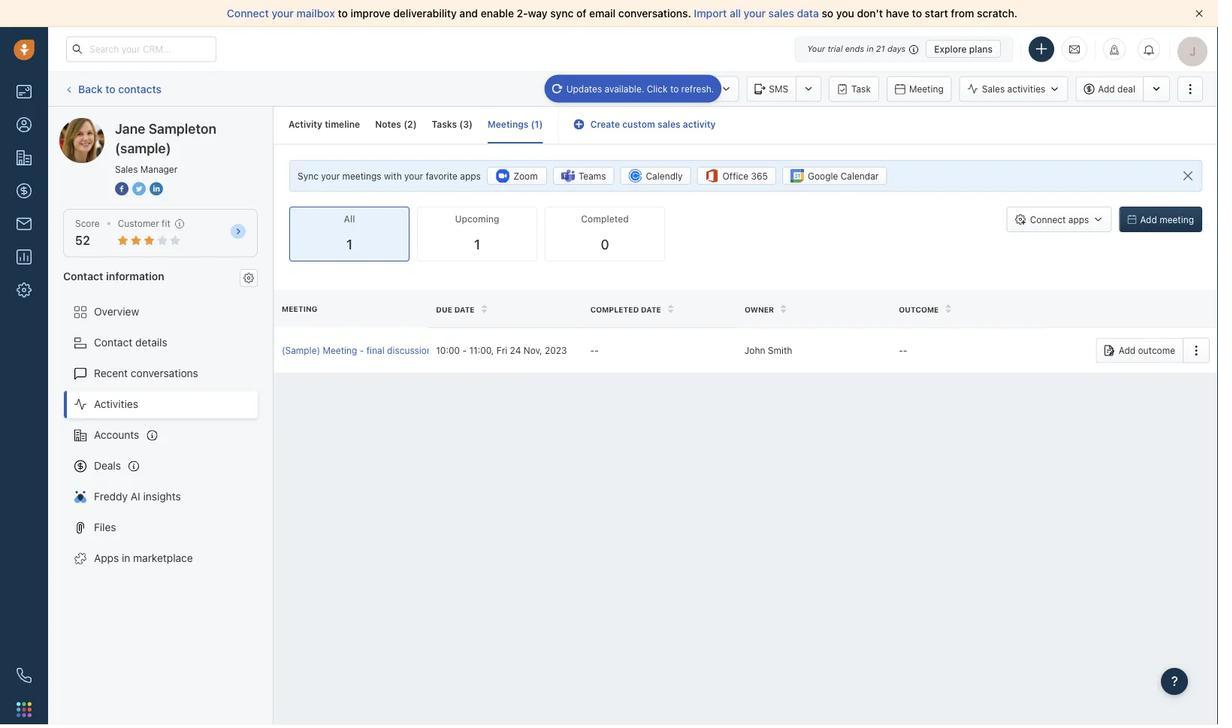 Task type: describe. For each thing, give the bounding box(es) containing it.
back
[[78, 83, 103, 95]]

add meeting button
[[1119, 207, 1203, 232]]

0 horizontal spatial in
[[122, 552, 130, 564]]

365
[[751, 171, 768, 181]]

your right sync
[[321, 171, 340, 181]]

1 vertical spatial deal
[[478, 345, 496, 356]]

your right the all
[[744, 7, 766, 20]]

notes ( 2 )
[[375, 119, 417, 130]]

Search your CRM... text field
[[66, 36, 216, 62]]

add meeting
[[1140, 214, 1194, 225]]

0 horizontal spatial jane
[[89, 118, 113, 130]]

sms button
[[747, 76, 796, 102]]

2-
[[517, 7, 528, 20]]

contact details
[[94, 336, 167, 349]]

sales manager
[[115, 164, 178, 174]]

52
[[75, 233, 90, 248]]

customer
[[118, 218, 159, 229]]

task button
[[829, 76, 879, 102]]

updates
[[566, 83, 602, 94]]

google calendar
[[808, 171, 879, 181]]

sales activities
[[982, 84, 1046, 94]]

way
[[528, 7, 548, 20]]

updates available. click to refresh.
[[566, 83, 714, 94]]

add deal
[[1098, 84, 1136, 94]]

office 365 button
[[697, 167, 776, 185]]

2
[[407, 119, 413, 130]]

john
[[745, 345, 765, 356]]

date for completed date
[[641, 305, 661, 314]]

start
[[925, 7, 948, 20]]

sms
[[769, 84, 788, 94]]

sync
[[550, 7, 574, 20]]

all
[[344, 214, 355, 224]]

activity timeline
[[289, 119, 360, 130]]

plans
[[969, 44, 993, 54]]

apps in marketplace
[[94, 552, 193, 564]]

files
[[94, 521, 116, 534]]

you
[[836, 7, 854, 20]]

john smith
[[745, 345, 792, 356]]

) for tasks ( 3 )
[[469, 119, 473, 130]]

accounts
[[94, 429, 139, 441]]

add outcome
[[1119, 345, 1175, 356]]

meeting
[[1160, 214, 1194, 225]]

information
[[106, 270, 164, 282]]

4 - from the left
[[595, 345, 599, 356]]

connect for connect apps
[[1030, 214, 1066, 225]]

sales for sales activities
[[982, 84, 1005, 94]]

smith
[[768, 345, 792, 356]]

sampleton up manager
[[149, 120, 216, 136]]

email button
[[606, 76, 660, 102]]

teams
[[579, 171, 606, 181]]

recent conversations
[[94, 367, 198, 380]]

10:00
[[436, 345, 460, 356]]

outcome
[[899, 305, 939, 314]]

task
[[852, 84, 871, 94]]

insights
[[143, 490, 181, 503]]

add for add outcome
[[1119, 345, 1136, 356]]

52 button
[[75, 233, 90, 248]]

updates available. click to refresh. link
[[545, 75, 722, 103]]

click
[[647, 83, 668, 94]]

2 - from the left
[[463, 345, 467, 356]]

freddy
[[94, 490, 128, 503]]

contact for contact information
[[63, 270, 103, 282]]

import
[[694, 7, 727, 20]]

explore plans
[[934, 44, 993, 54]]

ends
[[845, 44, 864, 54]]

(sample) meeting - final discussion about the deal link
[[282, 344, 496, 357]]

meeting inside 'button'
[[909, 84, 944, 94]]

so
[[822, 7, 834, 20]]

due date
[[436, 305, 475, 314]]

tasks ( 3 )
[[432, 119, 473, 130]]

of
[[576, 7, 587, 20]]

add for add meeting
[[1140, 214, 1157, 225]]

1 horizontal spatial in
[[867, 44, 874, 54]]

fit
[[162, 218, 170, 229]]

freddy ai insights
[[94, 490, 181, 503]]

to left start
[[912, 7, 922, 20]]

activity
[[289, 119, 322, 130]]

0 vertical spatial (sample)
[[170, 118, 213, 130]]

completed date
[[590, 305, 661, 314]]

2023
[[545, 345, 567, 356]]

and
[[460, 7, 478, 20]]

connect your mailbox link
[[227, 7, 338, 20]]

completed for completed date
[[590, 305, 639, 314]]

favorite
[[426, 171, 458, 181]]

to right mailbox
[[338, 7, 348, 20]]

notes
[[375, 119, 401, 130]]

sales for sales manager
[[115, 164, 138, 174]]

) for notes ( 2 )
[[413, 119, 417, 130]]

details
[[135, 336, 167, 349]]

contact for contact details
[[94, 336, 132, 349]]

apps
[[94, 552, 119, 564]]

(sample) inside jane sampleton (sample)
[[115, 140, 171, 156]]

about
[[435, 345, 459, 356]]

email image
[[1069, 43, 1080, 55]]

your right with at the left of the page
[[404, 171, 423, 181]]

meetings ( 1 )
[[488, 119, 543, 130]]

1 horizontal spatial meeting
[[323, 345, 357, 356]]

0
[[601, 236, 609, 253]]

close image
[[1196, 10, 1203, 17]]

calendly
[[646, 171, 683, 181]]

( for 2
[[404, 119, 407, 130]]

1 vertical spatial apps
[[1069, 214, 1089, 225]]

sync
[[298, 171, 319, 181]]

don't
[[857, 7, 883, 20]]

recent
[[94, 367, 128, 380]]

sampleton down contacts
[[115, 118, 167, 130]]

tasks
[[432, 119, 457, 130]]

phone element
[[9, 661, 39, 691]]



Task type: locate. For each thing, give the bounding box(es) containing it.
create custom sales activity link
[[574, 119, 716, 130]]

sales left data
[[769, 7, 794, 20]]

3 ( from the left
[[531, 119, 535, 130]]

sampleton
[[115, 118, 167, 130], [149, 120, 216, 136]]

1 vertical spatial sales
[[658, 119, 681, 130]]

fri
[[497, 345, 507, 356]]

connect apps button
[[1007, 207, 1112, 232], [1007, 207, 1112, 232]]

freshworks switcher image
[[17, 702, 32, 717]]

google
[[808, 171, 838, 181]]

linkedin circled image
[[150, 180, 163, 197]]

( right tasks
[[459, 119, 463, 130]]

in left 21
[[867, 44, 874, 54]]

--
[[590, 345, 599, 356], [899, 345, 908, 356]]

add for add deal
[[1098, 84, 1115, 94]]

your trial ends in 21 days
[[807, 44, 906, 54]]

( for 1
[[531, 119, 535, 130]]

1 horizontal spatial deal
[[1118, 84, 1136, 94]]

0 horizontal spatial apps
[[460, 171, 481, 181]]

calendar
[[841, 171, 879, 181]]

meeting down explore
[[909, 84, 944, 94]]

have
[[886, 7, 909, 20]]

due
[[436, 305, 452, 314]]

back to contacts
[[78, 83, 162, 95]]

2 horizontal spatial 1
[[535, 119, 539, 130]]

0 horizontal spatial connect
[[227, 7, 269, 20]]

0 vertical spatial sales
[[982, 84, 1005, 94]]

explore
[[934, 44, 967, 54]]

3 - from the left
[[590, 345, 595, 356]]

jane sampleton (sample) down contacts
[[89, 118, 213, 130]]

sync your meetings with your favorite apps
[[298, 171, 481, 181]]

0 vertical spatial apps
[[460, 171, 481, 181]]

1 down all at the top of page
[[346, 236, 353, 253]]

completed up 0
[[581, 214, 629, 224]]

facebook circled image
[[115, 180, 129, 197]]

meeting
[[909, 84, 944, 94], [282, 304, 317, 313], [323, 345, 357, 356]]

activities
[[94, 398, 138, 410]]

date for due date
[[454, 305, 475, 314]]

jane down contacts
[[115, 120, 145, 136]]

outcome
[[1138, 345, 1175, 356]]

connect for connect your mailbox to improve deliverability and enable 2-way sync of email conversations. import all your sales data so you don't have to start from scratch.
[[227, 7, 269, 20]]

0 horizontal spatial sales
[[658, 119, 681, 130]]

deliverability
[[393, 7, 457, 20]]

office 365
[[723, 171, 768, 181]]

call button
[[667, 76, 713, 102]]

1 -- from the left
[[590, 345, 599, 356]]

sales left activity
[[658, 119, 681, 130]]

completed for completed
[[581, 214, 629, 224]]

( for 3
[[459, 119, 463, 130]]

2 horizontal spatial (
[[531, 119, 535, 130]]

zoom button
[[487, 167, 547, 185]]

activity
[[683, 119, 716, 130]]

1 horizontal spatial (
[[459, 119, 463, 130]]

1 horizontal spatial apps
[[1069, 214, 1089, 225]]

1 right meetings
[[535, 119, 539, 130]]

2 vertical spatial meeting
[[323, 345, 357, 356]]

your left mailbox
[[272, 7, 294, 20]]

0 horizontal spatial date
[[454, 305, 475, 314]]

1 date from the left
[[454, 305, 475, 314]]

1 for upcoming
[[474, 236, 480, 253]]

) right "notes"
[[413, 119, 417, 130]]

0 horizontal spatial deal
[[478, 345, 496, 356]]

zoom
[[513, 171, 538, 181]]

2 horizontal spatial add
[[1140, 214, 1157, 225]]

6 - from the left
[[903, 345, 908, 356]]

0 vertical spatial completed
[[581, 214, 629, 224]]

conversations
[[131, 367, 198, 380]]

0 vertical spatial sales
[[769, 7, 794, 20]]

mailbox
[[297, 7, 335, 20]]

in right apps
[[122, 552, 130, 564]]

( right meetings
[[531, 119, 535, 130]]

(sample) up sales manager
[[115, 140, 171, 156]]

meeting button
[[887, 76, 952, 102]]

( right "notes"
[[404, 119, 407, 130]]

custom
[[622, 119, 655, 130]]

-- right 2023
[[590, 345, 599, 356]]

0 horizontal spatial )
[[413, 119, 417, 130]]

1 horizontal spatial connect
[[1030, 214, 1066, 225]]

0 horizontal spatial --
[[590, 345, 599, 356]]

(sample) up manager
[[170, 118, 213, 130]]

1 vertical spatial contact
[[94, 336, 132, 349]]

5 - from the left
[[899, 345, 903, 356]]

add
[[1098, 84, 1115, 94], [1140, 214, 1157, 225], [1119, 345, 1136, 356]]

to right "click"
[[670, 83, 679, 94]]

overview
[[94, 306, 139, 318]]

with
[[384, 171, 402, 181]]

0 vertical spatial meeting
[[909, 84, 944, 94]]

-
[[360, 345, 364, 356], [463, 345, 467, 356], [590, 345, 595, 356], [595, 345, 599, 356], [899, 345, 903, 356], [903, 345, 908, 356]]

add outcome button
[[1096, 338, 1183, 363]]

2 ) from the left
[[469, 119, 473, 130]]

improve
[[351, 7, 391, 20]]

completed
[[581, 214, 629, 224], [590, 305, 639, 314]]

score 52
[[75, 218, 100, 248]]

customer fit
[[118, 218, 170, 229]]

1 vertical spatial in
[[122, 552, 130, 564]]

10:00 - 11:00, fri 24 nov, 2023
[[436, 345, 567, 356]]

twitter circled image
[[132, 180, 146, 197]]

final
[[367, 345, 385, 356]]

1 vertical spatial meeting
[[282, 304, 317, 313]]

)
[[413, 119, 417, 130], [469, 119, 473, 130], [539, 119, 543, 130]]

1 horizontal spatial sales
[[769, 7, 794, 20]]

marketplace
[[133, 552, 193, 564]]

completed down 0
[[590, 305, 639, 314]]

mng settings image
[[244, 273, 254, 283]]

2 date from the left
[[641, 305, 661, 314]]

1 vertical spatial completed
[[590, 305, 639, 314]]

google calendar button
[[782, 167, 887, 185]]

0 vertical spatial in
[[867, 44, 874, 54]]

1 horizontal spatial sales
[[982, 84, 1005, 94]]

teams button
[[553, 167, 614, 185]]

deal inside button
[[1118, 84, 1136, 94]]

2 vertical spatial add
[[1119, 345, 1136, 356]]

1 horizontal spatial )
[[469, 119, 473, 130]]

3 ) from the left
[[539, 119, 543, 130]]

to right back
[[105, 83, 115, 95]]

1 vertical spatial connect
[[1030, 214, 1066, 225]]

in
[[867, 44, 874, 54], [122, 552, 130, 564]]

meeting up (sample) at the left
[[282, 304, 317, 313]]

0 horizontal spatial sales
[[115, 164, 138, 174]]

owner
[[745, 305, 774, 314]]

your
[[807, 44, 825, 54]]

2 horizontal spatial meeting
[[909, 84, 944, 94]]

activities
[[1008, 84, 1046, 94]]

1 horizontal spatial jane
[[115, 120, 145, 136]]

1 horizontal spatial date
[[641, 305, 661, 314]]

0 vertical spatial deal
[[1118, 84, 1136, 94]]

jane down back
[[89, 118, 113, 130]]

sales up facebook circled icon
[[115, 164, 138, 174]]

1 horizontal spatial --
[[899, 345, 908, 356]]

1 vertical spatial add
[[1140, 214, 1157, 225]]

0 vertical spatial connect
[[227, 7, 269, 20]]

1 vertical spatial (sample)
[[115, 140, 171, 156]]

jane sampleton (sample)
[[89, 118, 213, 130], [115, 120, 216, 156]]

0 horizontal spatial 1
[[346, 236, 353, 253]]

0 vertical spatial contact
[[63, 270, 103, 282]]

2 ( from the left
[[459, 119, 463, 130]]

contact down "52"
[[63, 270, 103, 282]]

deal
[[1118, 84, 1136, 94], [478, 345, 496, 356]]

the
[[462, 345, 475, 356]]

upcoming
[[455, 214, 499, 224]]

2 horizontal spatial )
[[539, 119, 543, 130]]

meeting left final
[[323, 345, 357, 356]]

1 horizontal spatial add
[[1119, 345, 1136, 356]]

available.
[[605, 83, 644, 94]]

office
[[723, 171, 749, 181]]

24
[[510, 345, 521, 356]]

1 for all
[[346, 236, 353, 253]]

phone image
[[17, 668, 32, 683]]

1 down upcoming
[[474, 236, 480, 253]]

) for meetings ( 1 )
[[539, 119, 543, 130]]

contact up 'recent'
[[94, 336, 132, 349]]

2 -- from the left
[[899, 345, 908, 356]]

0 horizontal spatial add
[[1098, 84, 1115, 94]]

sales left activities
[[982, 84, 1005, 94]]

import all your sales data link
[[694, 7, 822, 20]]

1 vertical spatial sales
[[115, 164, 138, 174]]

(sample)
[[282, 345, 320, 356]]

sales activities button
[[960, 76, 1076, 102], [960, 76, 1068, 102]]

calendly button
[[620, 167, 691, 185]]

create custom sales activity
[[590, 119, 716, 130]]

1 ) from the left
[[413, 119, 417, 130]]

1 - from the left
[[360, 345, 364, 356]]

1 ( from the left
[[404, 119, 407, 130]]

1 horizontal spatial 1
[[474, 236, 480, 253]]

1
[[535, 119, 539, 130], [346, 236, 353, 253], [474, 236, 480, 253]]

jane sampleton (sample) up manager
[[115, 120, 216, 156]]

0 vertical spatial add
[[1098, 84, 1115, 94]]

0 horizontal spatial meeting
[[282, 304, 317, 313]]

) right tasks
[[469, 119, 473, 130]]

0 horizontal spatial (
[[404, 119, 407, 130]]

deals
[[94, 460, 121, 472]]

timeline
[[325, 119, 360, 130]]

trial
[[828, 44, 843, 54]]

) right meetings
[[539, 119, 543, 130]]

-- down outcome
[[899, 345, 908, 356]]

call link
[[667, 76, 713, 102]]

enable
[[481, 7, 514, 20]]

sales
[[982, 84, 1005, 94], [115, 164, 138, 174]]



Task type: vqa. For each thing, say whether or not it's contained in the screenshot.
The Task Button in the top of the page
yes



